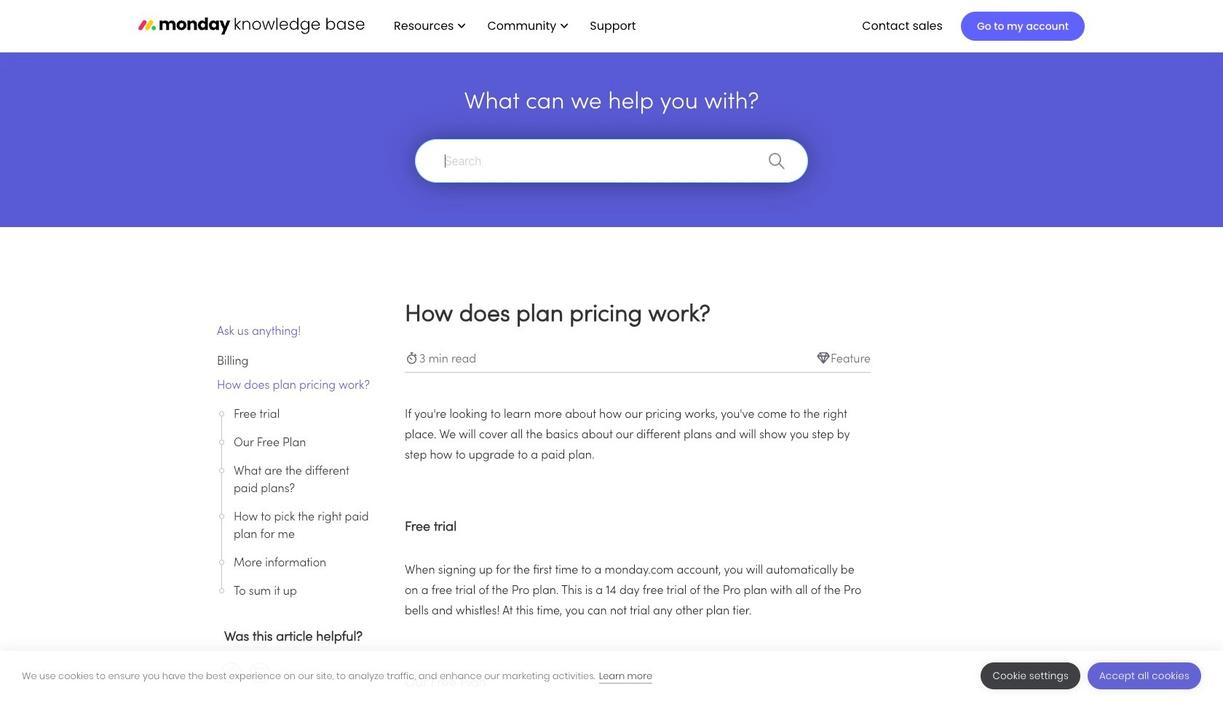 Task type: locate. For each thing, give the bounding box(es) containing it.
main element
[[379, 0, 1085, 52]]

list
[[379, 0, 648, 52]]

main content
[[0, 44, 1223, 701]]

monday.com logo image
[[138, 10, 365, 41]]

None search field
[[408, 139, 816, 183]]

dialog
[[0, 651, 1223, 701]]



Task type: vqa. For each thing, say whether or not it's contained in the screenshot.
list
yes



Task type: describe. For each thing, give the bounding box(es) containing it.
Search search field
[[415, 139, 808, 183]]



